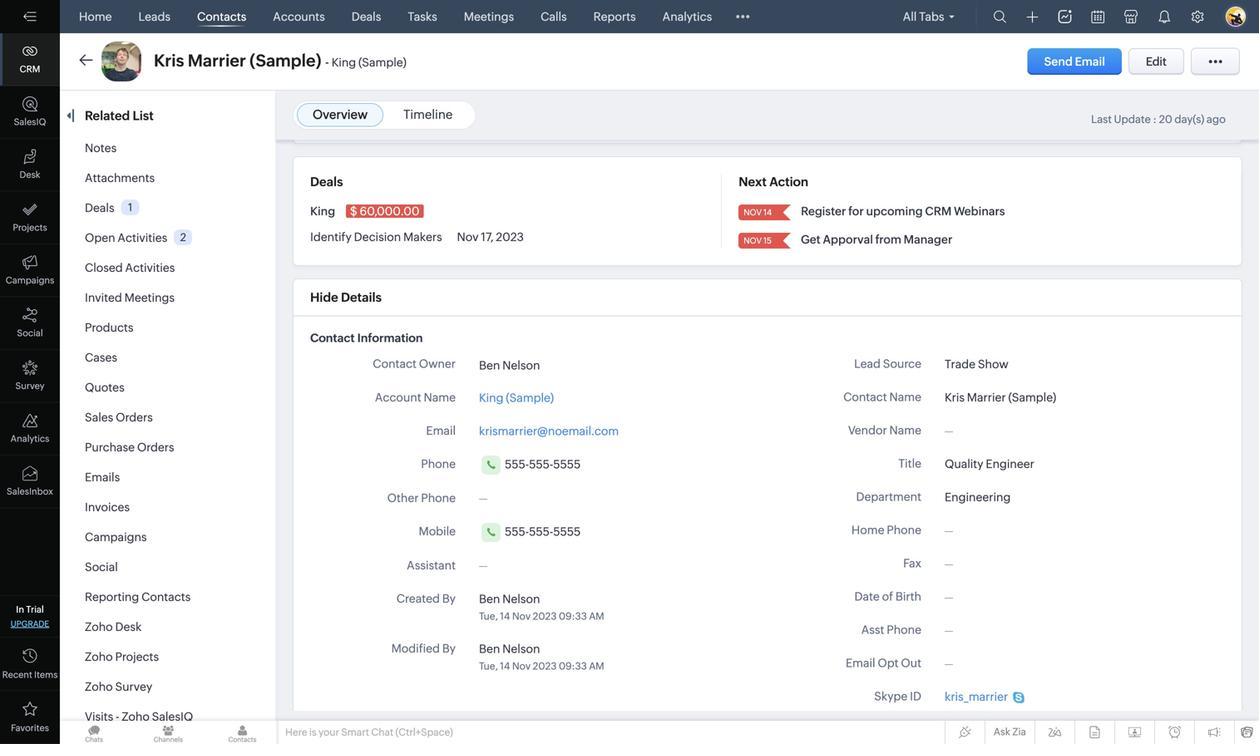 Task type: vqa. For each thing, say whether or not it's contained in the screenshot.
Admin Panel
no



Task type: locate. For each thing, give the bounding box(es) containing it.
calls link
[[534, 0, 574, 33]]

in
[[16, 605, 24, 615]]

contacts
[[197, 10, 246, 23]]

analytics right reports
[[663, 10, 712, 23]]

analytics link down survey
[[0, 403, 60, 456]]

search image
[[994, 10, 1007, 23]]

1 vertical spatial analytics link
[[0, 403, 60, 456]]

your
[[319, 727, 339, 738]]

meetings
[[464, 10, 514, 23]]

here
[[285, 727, 307, 738]]

here is your smart chat (ctrl+space)
[[285, 727, 453, 738]]

tasks link
[[401, 0, 444, 33]]

(ctrl+space)
[[396, 727, 453, 738]]

analytics up salesinbox "link"
[[10, 434, 49, 444]]

reports
[[594, 10, 636, 23]]

analytics link right reports
[[656, 0, 719, 33]]

projects
[[13, 223, 47, 233]]

is
[[309, 727, 317, 738]]

zia
[[1013, 727, 1027, 738]]

home link
[[72, 0, 119, 33]]

0 horizontal spatial analytics
[[10, 434, 49, 444]]

campaigns link
[[0, 245, 60, 297]]

favorites
[[11, 723, 49, 734]]

accounts
[[273, 10, 325, 23]]

0 vertical spatial analytics
[[663, 10, 712, 23]]

home
[[79, 10, 112, 23]]

salesiq
[[14, 117, 46, 127]]

accounts link
[[266, 0, 332, 33]]

tasks
[[408, 10, 437, 23]]

1 horizontal spatial analytics link
[[656, 0, 719, 33]]

trial
[[26, 605, 44, 615]]

items
[[34, 670, 58, 681]]

deals
[[352, 10, 381, 23]]

chats image
[[60, 721, 128, 745]]

marketplace image
[[1125, 10, 1138, 23]]

projects link
[[0, 192, 60, 245]]

social link
[[0, 297, 60, 350]]

0 vertical spatial analytics link
[[656, 0, 719, 33]]

analytics link
[[656, 0, 719, 33], [0, 403, 60, 456]]

desk
[[20, 170, 40, 180]]

desk link
[[0, 139, 60, 192]]

tabs
[[919, 10, 945, 23]]

analytics
[[663, 10, 712, 23], [10, 434, 49, 444]]

deals link
[[345, 0, 388, 33]]

recent
[[2, 670, 32, 681]]

sales motivator image
[[1059, 10, 1072, 23]]

contacts link
[[191, 0, 253, 33]]

1 vertical spatial analytics
[[10, 434, 49, 444]]



Task type: describe. For each thing, give the bounding box(es) containing it.
survey
[[15, 381, 45, 391]]

salesinbox
[[7, 487, 53, 497]]

meetings link
[[457, 0, 521, 33]]

crm link
[[0, 33, 60, 86]]

social
[[17, 328, 43, 339]]

salesinbox link
[[0, 456, 60, 509]]

chat
[[371, 727, 394, 738]]

all tabs
[[903, 10, 945, 23]]

crm
[[20, 64, 40, 74]]

1 horizontal spatial analytics
[[663, 10, 712, 23]]

ask zia
[[994, 727, 1027, 738]]

reports link
[[587, 0, 643, 33]]

in trial upgrade
[[11, 605, 49, 629]]

calls
[[541, 10, 567, 23]]

contacts image
[[208, 721, 277, 745]]

leads
[[139, 10, 171, 23]]

upgrade
[[11, 619, 49, 629]]

smart
[[341, 727, 369, 738]]

notifications image
[[1158, 10, 1172, 23]]

salesiq link
[[0, 86, 60, 139]]

channels image
[[134, 721, 203, 745]]

calendar image
[[1092, 10, 1105, 23]]

configure settings image
[[1191, 10, 1205, 23]]

0 horizontal spatial analytics link
[[0, 403, 60, 456]]

campaigns
[[6, 275, 54, 286]]

quick actions image
[[1027, 11, 1039, 23]]

ask
[[994, 727, 1011, 738]]

recent items
[[2, 670, 58, 681]]

leads link
[[132, 0, 177, 33]]

survey link
[[0, 350, 60, 403]]

all
[[903, 10, 917, 23]]



